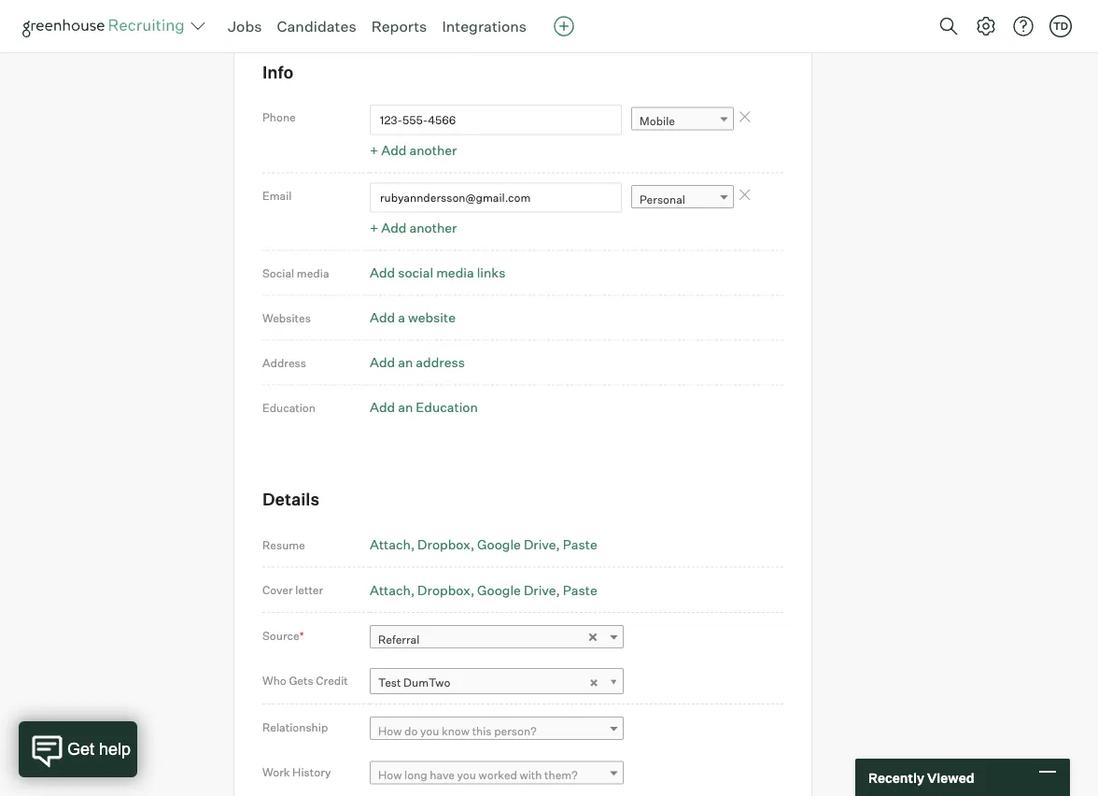 Task type: describe. For each thing, give the bounding box(es) containing it.
source *
[[263, 629, 304, 643]]

greenhouse recruiting image
[[22, 15, 191, 37]]

address
[[416, 354, 465, 371]]

1 horizontal spatial education
[[416, 399, 478, 416]]

who gets credit
[[263, 673, 348, 687]]

an for education
[[398, 399, 413, 416]]

1 horizontal spatial media
[[437, 265, 474, 281]]

attach link for cover letter
[[370, 582, 415, 598]]

relationship
[[263, 720, 328, 734]]

dropbox for cover letter
[[418, 582, 471, 598]]

social
[[398, 265, 434, 281]]

have
[[430, 768, 455, 782]]

website
[[408, 309, 456, 326]]

*
[[300, 629, 304, 643]]

google for cover letter
[[478, 582, 521, 598]]

recently viewed
[[869, 769, 975, 786]]

phone
[[263, 110, 296, 124]]

how do you know this person? link
[[370, 717, 624, 744]]

add for add an address
[[370, 354, 395, 371]]

referral
[[378, 632, 420, 646]]

credit
[[316, 673, 348, 687]]

info
[[263, 62, 294, 83]]

paste link for cover letter
[[563, 582, 598, 598]]

cover letter
[[263, 583, 323, 597]]

google for resume
[[478, 536, 521, 553]]

add for add a website
[[370, 309, 395, 326]]

td button
[[1050, 15, 1073, 37]]

+ add another for email
[[370, 220, 457, 236]]

viewed
[[928, 769, 975, 786]]

dropbox link for cover letter
[[418, 582, 475, 598]]

how long have you worked with them?
[[378, 768, 578, 782]]

reports
[[372, 17, 427, 36]]

+ for phone
[[370, 142, 379, 158]]

personal
[[640, 192, 686, 206]]

add for add an education
[[370, 399, 395, 416]]

candidates
[[277, 17, 357, 36]]

test
[[378, 675, 401, 689]]

cover
[[263, 583, 293, 597]]

dropbox for resume
[[418, 536, 471, 553]]

dropbox link for resume
[[418, 536, 475, 553]]

address
[[263, 356, 306, 370]]

details
[[263, 489, 320, 510]]

letter
[[295, 583, 323, 597]]

an for address
[[398, 354, 413, 371]]

another for email
[[410, 220, 457, 236]]

mobile
[[640, 114, 676, 128]]

social
[[263, 266, 295, 280]]

work
[[263, 765, 290, 779]]

add an education link
[[370, 399, 478, 416]]

add a website
[[370, 309, 456, 326]]

links
[[477, 265, 506, 281]]

add an address link
[[370, 354, 465, 371]]

test dumtwo link
[[370, 668, 624, 695]]

+ add another link for phone
[[370, 142, 457, 158]]

0 horizontal spatial media
[[297, 266, 329, 280]]

how for how do you know this person?
[[378, 724, 402, 738]]



Task type: locate. For each thing, give the bounding box(es) containing it.
referral link
[[370, 625, 624, 652]]

0 vertical spatial dropbox link
[[418, 536, 475, 553]]

add social media links
[[370, 265, 506, 281]]

candidates link
[[277, 17, 357, 36]]

them?
[[545, 768, 578, 782]]

2 dropbox link from the top
[[418, 582, 475, 598]]

jobs link
[[228, 17, 262, 36]]

you
[[421, 724, 440, 738], [457, 768, 476, 782]]

1 dropbox link from the top
[[418, 536, 475, 553]]

1 paste link from the top
[[563, 536, 598, 553]]

1 horizontal spatial you
[[457, 768, 476, 782]]

attach
[[370, 536, 411, 553], [370, 582, 411, 598]]

jobs
[[228, 17, 262, 36]]

history
[[293, 765, 331, 779]]

1 vertical spatial another
[[410, 220, 457, 236]]

reports link
[[372, 17, 427, 36]]

drive for cover letter
[[524, 582, 556, 598]]

how do you know this person?
[[378, 724, 537, 738]]

1 + add another link from the top
[[370, 142, 457, 158]]

source
[[263, 629, 300, 643]]

2 paste from the top
[[563, 582, 598, 598]]

+ add another link for email
[[370, 220, 457, 236]]

google drive link for resume
[[478, 536, 560, 553]]

1 vertical spatial + add another link
[[370, 220, 457, 236]]

media left links
[[437, 265, 474, 281]]

0 vertical spatial attach dropbox google drive paste
[[370, 536, 598, 553]]

2 + add another link from the top
[[370, 220, 457, 236]]

search image
[[938, 15, 961, 37]]

0 vertical spatial paste link
[[563, 536, 598, 553]]

how long have you worked with them? link
[[370, 761, 624, 788]]

with
[[520, 768, 542, 782]]

personal link
[[632, 185, 734, 212]]

td button
[[1047, 11, 1076, 41]]

integrations link
[[442, 17, 527, 36]]

1 vertical spatial +
[[370, 220, 379, 236]]

an left address
[[398, 354, 413, 371]]

test dumtwo
[[378, 675, 451, 689]]

1 vertical spatial an
[[398, 399, 413, 416]]

0 vertical spatial you
[[421, 724, 440, 738]]

another for phone
[[410, 142, 457, 158]]

add a website link
[[370, 309, 456, 326]]

0 vertical spatial attach link
[[370, 536, 415, 553]]

social media
[[263, 266, 329, 280]]

paste for cover letter
[[563, 582, 598, 598]]

who
[[263, 673, 287, 687]]

1 attach link from the top
[[370, 536, 415, 553]]

attach dropbox google drive paste for cover letter
[[370, 582, 598, 598]]

1 vertical spatial paste
[[563, 582, 598, 598]]

attach link for resume
[[370, 536, 415, 553]]

paste link
[[563, 536, 598, 553], [563, 582, 598, 598]]

1 vertical spatial google
[[478, 582, 521, 598]]

1 vertical spatial drive
[[524, 582, 556, 598]]

1 vertical spatial paste link
[[563, 582, 598, 598]]

1 drive from the top
[[524, 536, 556, 553]]

2 dropbox from the top
[[418, 582, 471, 598]]

paste
[[563, 536, 598, 553], [563, 582, 598, 598]]

integrations
[[442, 17, 527, 36]]

1 paste from the top
[[563, 536, 598, 553]]

how for how long have you worked with them?
[[378, 768, 402, 782]]

0 vertical spatial + add another link
[[370, 142, 457, 158]]

dropbox link
[[418, 536, 475, 553], [418, 582, 475, 598]]

work history
[[263, 765, 331, 779]]

0 vertical spatial google drive link
[[478, 536, 560, 553]]

2 attach from the top
[[370, 582, 411, 598]]

you right do
[[421, 724, 440, 738]]

1 vertical spatial attach link
[[370, 582, 415, 598]]

attach dropbox google drive paste
[[370, 536, 598, 553], [370, 582, 598, 598]]

+ for email
[[370, 220, 379, 236]]

attach for cover letter
[[370, 582, 411, 598]]

drive
[[524, 536, 556, 553], [524, 582, 556, 598]]

0 vertical spatial google
[[478, 536, 521, 553]]

0 vertical spatial +
[[370, 142, 379, 158]]

education
[[416, 399, 478, 416], [263, 401, 316, 415]]

0 vertical spatial attach
[[370, 536, 411, 553]]

recently
[[869, 769, 925, 786]]

2 + add another from the top
[[370, 220, 457, 236]]

worked
[[479, 768, 518, 782]]

add social media links link
[[370, 265, 506, 281]]

+
[[370, 142, 379, 158], [370, 220, 379, 236]]

td
[[1054, 20, 1069, 32]]

another
[[410, 142, 457, 158], [410, 220, 457, 236]]

an
[[398, 354, 413, 371], [398, 399, 413, 416]]

google
[[478, 536, 521, 553], [478, 582, 521, 598]]

0 vertical spatial an
[[398, 354, 413, 371]]

2 another from the top
[[410, 220, 457, 236]]

0 vertical spatial paste
[[563, 536, 598, 553]]

add
[[381, 142, 407, 158], [381, 220, 407, 236], [370, 265, 395, 281], [370, 309, 395, 326], [370, 354, 395, 371], [370, 399, 395, 416]]

0 vertical spatial how
[[378, 724, 402, 738]]

2 drive from the top
[[524, 582, 556, 598]]

resume
[[263, 538, 305, 552]]

attach for resume
[[370, 536, 411, 553]]

2 how from the top
[[378, 768, 402, 782]]

a
[[398, 309, 405, 326]]

1 attach dropbox google drive paste from the top
[[370, 536, 598, 553]]

+ add another link
[[370, 142, 457, 158], [370, 220, 457, 236]]

google drive link
[[478, 536, 560, 553], [478, 582, 560, 598]]

how left long
[[378, 768, 402, 782]]

+ add another for phone
[[370, 142, 457, 158]]

media
[[437, 265, 474, 281], [297, 266, 329, 280]]

1 + add another from the top
[[370, 142, 457, 158]]

2 attach dropbox google drive paste from the top
[[370, 582, 598, 598]]

1 vertical spatial how
[[378, 768, 402, 782]]

paste for resume
[[563, 536, 598, 553]]

add an education
[[370, 399, 478, 416]]

1 how from the top
[[378, 724, 402, 738]]

do
[[405, 724, 418, 738]]

+ add another
[[370, 142, 457, 158], [370, 220, 457, 236]]

an down add an address
[[398, 399, 413, 416]]

1 google drive link from the top
[[478, 536, 560, 553]]

paste link for resume
[[563, 536, 598, 553]]

1 vertical spatial google drive link
[[478, 582, 560, 598]]

websites
[[263, 311, 311, 325]]

1 + from the top
[[370, 142, 379, 158]]

long
[[405, 768, 428, 782]]

email
[[263, 188, 292, 202]]

2 google drive link from the top
[[478, 582, 560, 598]]

0 horizontal spatial education
[[263, 401, 316, 415]]

1 dropbox from the top
[[418, 536, 471, 553]]

0 vertical spatial dropbox
[[418, 536, 471, 553]]

attach link
[[370, 536, 415, 553], [370, 582, 415, 598]]

1 vertical spatial dropbox
[[418, 582, 471, 598]]

add an address
[[370, 354, 465, 371]]

configure image
[[976, 15, 998, 37]]

0 vertical spatial another
[[410, 142, 457, 158]]

google drive link for cover letter
[[478, 582, 560, 598]]

2 attach link from the top
[[370, 582, 415, 598]]

2 an from the top
[[398, 399, 413, 416]]

1 google from the top
[[478, 536, 521, 553]]

1 attach from the top
[[370, 536, 411, 553]]

None text field
[[370, 182, 622, 213]]

1 another from the top
[[410, 142, 457, 158]]

2 google from the top
[[478, 582, 521, 598]]

know
[[442, 724, 470, 738]]

add for add social media links
[[370, 265, 395, 281]]

you right the have
[[457, 768, 476, 782]]

0 vertical spatial drive
[[524, 536, 556, 553]]

1 vertical spatial dropbox link
[[418, 582, 475, 598]]

1 vertical spatial attach
[[370, 582, 411, 598]]

dumtwo
[[404, 675, 451, 689]]

1 vertical spatial attach dropbox google drive paste
[[370, 582, 598, 598]]

0 vertical spatial + add another
[[370, 142, 457, 158]]

how left do
[[378, 724, 402, 738]]

mobile link
[[632, 107, 734, 134]]

this
[[472, 724, 492, 738]]

dropbox
[[418, 536, 471, 553], [418, 582, 471, 598]]

media right social
[[297, 266, 329, 280]]

2 + from the top
[[370, 220, 379, 236]]

1 vertical spatial you
[[457, 768, 476, 782]]

0 horizontal spatial you
[[421, 724, 440, 738]]

None text field
[[370, 105, 622, 135]]

person?
[[494, 724, 537, 738]]

2 paste link from the top
[[563, 582, 598, 598]]

gets
[[289, 673, 314, 687]]

how
[[378, 724, 402, 738], [378, 768, 402, 782]]

1 an from the top
[[398, 354, 413, 371]]

attach dropbox google drive paste for resume
[[370, 536, 598, 553]]

1 vertical spatial + add another
[[370, 220, 457, 236]]

drive for resume
[[524, 536, 556, 553]]



Task type: vqa. For each thing, say whether or not it's contained in the screenshot.
the 'Google Drive' 'link' for Cover letter
yes



